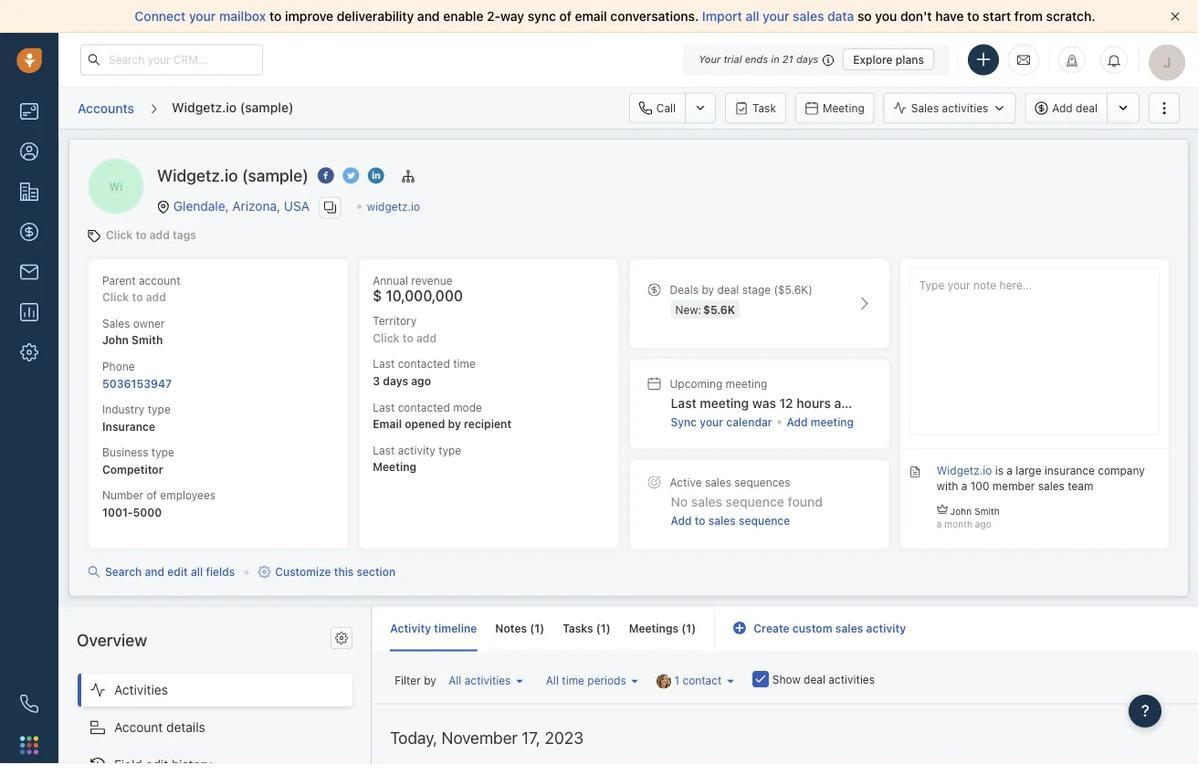 Task type: vqa. For each thing, say whether or not it's contained in the screenshot.
the account
yes



Task type: describe. For each thing, give the bounding box(es) containing it.
a month ago
[[937, 519, 992, 529]]

calendar
[[726, 416, 772, 429]]

activity
[[390, 622, 431, 635]]

industry type insurance
[[102, 403, 171, 433]]

Search your CRM... text field
[[80, 44, 263, 75]]

upcoming meeting
[[670, 377, 768, 390]]

$
[[373, 287, 382, 305]]

add meeting
[[787, 416, 854, 429]]

sales down active sales sequences
[[709, 515, 736, 527]]

0 vertical spatial of
[[559, 9, 572, 24]]

( for tasks
[[596, 622, 601, 635]]

all for all time periods
[[546, 674, 559, 687]]

tasks
[[563, 622, 593, 635]]

wi
[[109, 180, 123, 193]]

5036153947
[[102, 377, 172, 390]]

sales right the custom
[[835, 622, 863, 635]]

deliverability
[[337, 9, 414, 24]]

meetings ( 1 )
[[629, 622, 696, 635]]

deal for show deal activities
[[804, 673, 826, 686]]

1 for notes ( 1 )
[[535, 622, 540, 635]]

widgetz.io
[[367, 200, 420, 213]]

annual
[[373, 274, 408, 287]]

create
[[754, 622, 790, 635]]

territory
[[373, 315, 417, 327]]

found
[[788, 495, 823, 510]]

contact
[[683, 674, 722, 687]]

0 vertical spatial all
[[746, 9, 759, 24]]

1 vertical spatial deal
[[717, 284, 739, 296]]

sequences
[[735, 476, 790, 489]]

add deal button
[[1025, 93, 1107, 124]]

mng settings image
[[335, 632, 348, 645]]

sales for sales owner john smith
[[102, 317, 130, 330]]

sync your calendar link
[[671, 414, 772, 431]]

10,000,000
[[386, 287, 463, 305]]

all inside search and edit all fields link
[[191, 566, 203, 578]]

number of employees 1001-5000
[[102, 489, 216, 519]]

create custom sales activity
[[754, 622, 906, 635]]

accounts link
[[77, 94, 135, 123]]

type inside last activity type meeting
[[439, 444, 461, 457]]

new: $5.6k
[[675, 303, 735, 317]]

connect your mailbox to improve deliverability and enable 2-way sync of email conversations. import all your sales data so you don't have to start from scratch.
[[135, 9, 1096, 24]]

sales for sales activities
[[911, 102, 939, 115]]

number
[[102, 489, 144, 502]]

overview
[[77, 631, 147, 650]]

create custom sales activity link
[[733, 622, 906, 635]]

1 horizontal spatial activity
[[866, 622, 906, 635]]

time inside button
[[562, 674, 584, 687]]

account
[[139, 274, 180, 287]]

call
[[656, 102, 676, 115]]

team
[[1068, 480, 1094, 493]]

company
[[1098, 464, 1145, 477]]

meeting inside last activity type meeting
[[373, 461, 417, 474]]

facebook circled image
[[318, 166, 334, 185]]

sales left data
[[793, 9, 824, 24]]

import all your sales data link
[[702, 9, 858, 24]]

2023
[[545, 728, 584, 747]]

show
[[772, 673, 801, 686]]

click inside parent account click to add
[[102, 291, 129, 304]]

1 contact button
[[652, 669, 739, 692]]

so
[[858, 9, 872, 24]]

1 for tasks ( 1 )
[[601, 622, 606, 635]]

glendale,
[[173, 198, 229, 213]]

type for business type competitor
[[151, 446, 174, 459]]

5036153947 link
[[102, 377, 172, 390]]

2 vertical spatial widgetz.io
[[937, 464, 992, 477]]

territory click to add
[[373, 315, 437, 345]]

from
[[1015, 9, 1043, 24]]

john inside sales owner john smith
[[102, 334, 129, 347]]

revenue
[[411, 274, 453, 287]]

your for mailbox
[[189, 9, 216, 24]]

periods
[[588, 674, 626, 687]]

activities for all activities
[[465, 674, 511, 687]]

0 vertical spatial click
[[106, 229, 133, 241]]

sales right no on the bottom of the page
[[691, 495, 722, 510]]

search and edit all fields
[[105, 566, 235, 578]]

you
[[875, 9, 897, 24]]

days inside last contacted time 3 days ago
[[383, 375, 408, 388]]

( for meetings
[[682, 622, 686, 635]]

0 vertical spatial (sample)
[[240, 99, 294, 114]]

ago for 12 hours ago
[[834, 396, 857, 411]]

2 vertical spatial ago
[[975, 519, 992, 529]]

task button
[[725, 93, 786, 124]]

) for notes ( 1 )
[[540, 622, 544, 635]]

send email image
[[1017, 52, 1030, 67]]

meeting inside button
[[823, 102, 865, 115]]

1 horizontal spatial activities
[[829, 673, 875, 686]]

wi button
[[88, 158, 144, 215]]

business type competitor
[[102, 446, 174, 476]]

0 vertical spatial widgetz.io
[[172, 99, 237, 114]]

no
[[671, 495, 688, 510]]

arizona,
[[232, 198, 280, 213]]

filter by
[[395, 674, 436, 687]]

2 horizontal spatial your
[[763, 9, 790, 24]]

trial
[[724, 53, 742, 65]]

data
[[827, 9, 854, 24]]

explore plans link
[[843, 48, 934, 70]]

john smith
[[950, 506, 1000, 516]]

sales inside 'is a large insurance company with a 100 member sales team'
[[1038, 480, 1065, 493]]

email
[[575, 9, 607, 24]]

of inside number of employees 1001-5000
[[147, 489, 157, 502]]

don't
[[901, 9, 932, 24]]

) for tasks ( 1 )
[[606, 622, 611, 635]]

sales owner john smith
[[102, 317, 165, 347]]

meeting for last
[[700, 396, 749, 411]]

conversations.
[[610, 9, 699, 24]]

sync
[[671, 416, 697, 429]]

1 horizontal spatial john
[[950, 506, 972, 516]]

($5.6k)
[[774, 284, 813, 296]]

( for notes
[[530, 622, 535, 635]]

notes
[[495, 622, 527, 635]]

search
[[105, 566, 142, 578]]

meeting button
[[795, 93, 875, 124]]

competitor
[[102, 463, 163, 476]]

start
[[983, 9, 1011, 24]]

connect
[[135, 9, 186, 24]]

new:
[[675, 303, 702, 316]]

plans
[[896, 53, 924, 66]]

to inside no sales sequence found add to sales sequence
[[695, 515, 706, 527]]

add inside no sales sequence found add to sales sequence
[[671, 515, 692, 527]]

customize this section
[[275, 566, 396, 578]]

tags
[[173, 229, 196, 241]]

last contacted time 3 days ago
[[373, 358, 476, 388]]

activities for sales activities
[[942, 102, 988, 115]]

0 horizontal spatial a
[[937, 519, 942, 529]]

last for last meeting was 12 hours ago
[[671, 396, 697, 411]]

to left "tags"
[[136, 229, 147, 241]]

$5.6k
[[703, 304, 735, 317]]

annual revenue $ 10,000,000
[[373, 274, 463, 305]]

by for deals
[[702, 284, 714, 296]]

3
[[373, 375, 380, 388]]

meeting for add
[[811, 416, 854, 429]]

this
[[334, 566, 354, 578]]

5000
[[133, 506, 162, 519]]

all for all activities
[[449, 674, 462, 687]]

add meeting link
[[787, 414, 854, 431]]

0 vertical spatial and
[[417, 9, 440, 24]]



Task type: locate. For each thing, give the bounding box(es) containing it.
what's new image
[[1066, 54, 1079, 67]]

upcoming
[[670, 377, 723, 390]]

phone image
[[20, 695, 38, 713]]

large
[[1016, 464, 1042, 477]]

sales activities button
[[884, 93, 1025, 124], [884, 93, 1016, 124]]

0 horizontal spatial add
[[671, 515, 692, 527]]

today,
[[390, 728, 437, 747]]

improve
[[285, 9, 333, 24]]

insurance
[[102, 420, 155, 433]]

time up "mode"
[[453, 358, 476, 371]]

meeting down email
[[373, 461, 417, 474]]

your
[[189, 9, 216, 24], [763, 9, 790, 24], [700, 416, 723, 429]]

business
[[102, 446, 148, 459]]

all activities link
[[444, 670, 528, 691]]

1 left contact
[[674, 674, 680, 687]]

sales down the plans
[[911, 102, 939, 115]]

0 horizontal spatial your
[[189, 9, 216, 24]]

0 horizontal spatial and
[[145, 566, 164, 578]]

add inside button
[[1052, 102, 1073, 115]]

widgetz.io (sample) down search your crm... text box
[[172, 99, 294, 114]]

to right mailbox
[[269, 9, 282, 24]]

add down account at the left top of the page
[[146, 291, 166, 304]]

2 horizontal spatial )
[[692, 622, 696, 635]]

search and edit all fields link
[[88, 564, 235, 580]]

1 vertical spatial smith
[[975, 506, 1000, 516]]

1 horizontal spatial all
[[546, 674, 559, 687]]

linkedin circled image
[[368, 166, 384, 185]]

0 vertical spatial smith
[[132, 334, 163, 347]]

last inside last contacted time 3 days ago
[[373, 358, 395, 371]]

all inside button
[[546, 674, 559, 687]]

1 vertical spatial meeting
[[700, 396, 749, 411]]

)
[[540, 622, 544, 635], [606, 622, 611, 635], [692, 622, 696, 635]]

2 horizontal spatial ago
[[975, 519, 992, 529]]

import
[[702, 9, 742, 24]]

close image
[[1171, 12, 1180, 21]]

add down what's new "image"
[[1052, 102, 1073, 115]]

insurance
[[1045, 464, 1095, 477]]

1 horizontal spatial days
[[796, 53, 819, 65]]

0 vertical spatial a
[[1007, 464, 1013, 477]]

to inside territory click to add
[[403, 332, 413, 345]]

last inside last contacted mode email opened by recipient
[[373, 401, 395, 414]]

0 vertical spatial deal
[[1076, 102, 1098, 115]]

last for last activity type meeting
[[373, 444, 395, 457]]

add for add meeting
[[787, 416, 808, 429]]

1 vertical spatial sales
[[102, 317, 130, 330]]

100
[[971, 480, 990, 493]]

deal inside button
[[1076, 102, 1098, 115]]

usa
[[284, 198, 310, 213]]

1 ( from the left
[[530, 622, 535, 635]]

1 contacted from the top
[[398, 358, 450, 371]]

2 vertical spatial meeting
[[811, 416, 854, 429]]

deal down what's new "image"
[[1076, 102, 1098, 115]]

parent
[[102, 274, 136, 287]]

sales inside sales owner john smith
[[102, 317, 130, 330]]

mailbox
[[219, 9, 266, 24]]

and inside search and edit all fields link
[[145, 566, 164, 578]]

2 vertical spatial a
[[937, 519, 942, 529]]

1 vertical spatial meeting
[[373, 461, 417, 474]]

meeting
[[726, 377, 768, 390], [700, 396, 749, 411], [811, 416, 854, 429]]

a left month
[[937, 519, 942, 529]]

time left periods
[[562, 674, 584, 687]]

2 vertical spatial add
[[416, 332, 437, 345]]

1 vertical spatial by
[[448, 418, 461, 431]]

phone
[[102, 360, 135, 373]]

1 vertical spatial time
[[562, 674, 584, 687]]

member
[[993, 480, 1035, 493]]

1 horizontal spatial sales
[[911, 102, 939, 115]]

and left enable
[[417, 9, 440, 24]]

2 contacted from the top
[[398, 401, 450, 414]]

deal for add deal
[[1076, 102, 1098, 115]]

to inside parent account click to add
[[132, 291, 143, 304]]

0 vertical spatial add
[[1052, 102, 1073, 115]]

1 vertical spatial sequence
[[739, 515, 790, 527]]

1 horizontal spatial deal
[[804, 673, 826, 686]]

last activity type meeting
[[373, 444, 461, 474]]

1 vertical spatial add
[[146, 291, 166, 304]]

accounts
[[78, 100, 134, 115]]

1 horizontal spatial ago
[[834, 396, 857, 411]]

1 vertical spatial john
[[950, 506, 972, 516]]

last up sync on the bottom right of page
[[671, 396, 697, 411]]

click down parent
[[102, 291, 129, 304]]

17,
[[522, 728, 541, 747]]

add down no on the bottom of the page
[[671, 515, 692, 527]]

by inside last contacted mode email opened by recipient
[[448, 418, 461, 431]]

meeting down hours
[[811, 416, 854, 429]]

1 horizontal spatial by
[[448, 418, 461, 431]]

widgetz.io down search your crm... text box
[[172, 99, 237, 114]]

) right meetings on the bottom right of the page
[[692, 622, 696, 635]]

your up the in
[[763, 9, 790, 24]]

meeting down explore
[[823, 102, 865, 115]]

contacted inside last contacted time 3 days ago
[[398, 358, 450, 371]]

ago
[[411, 375, 431, 388], [834, 396, 857, 411], [975, 519, 992, 529]]

1 horizontal spatial all
[[746, 9, 759, 24]]

no sales sequence found add to sales sequence
[[671, 495, 823, 527]]

to left start
[[967, 9, 980, 24]]

1 vertical spatial contacted
[[398, 401, 450, 414]]

ago inside last contacted time 3 days ago
[[411, 375, 431, 388]]

click to add tags
[[106, 229, 196, 241]]

2 vertical spatial by
[[424, 674, 436, 687]]

1 ) from the left
[[540, 622, 544, 635]]

add deal
[[1052, 102, 1098, 115]]

2 horizontal spatial deal
[[1076, 102, 1098, 115]]

month
[[945, 519, 973, 529]]

last down email
[[373, 444, 395, 457]]

0 horizontal spatial activities
[[465, 674, 511, 687]]

account details
[[114, 720, 205, 735]]

0 vertical spatial time
[[453, 358, 476, 371]]

type inside "industry type insurance"
[[148, 403, 171, 416]]

click inside territory click to add
[[373, 332, 400, 345]]

last contacted mode email opened by recipient
[[373, 401, 512, 431]]

1 horizontal spatial your
[[700, 416, 723, 429]]

glendale, arizona, usa
[[173, 198, 310, 213]]

type down last contacted mode email opened by recipient
[[439, 444, 461, 457]]

add inside parent account click to add
[[146, 291, 166, 304]]

task
[[753, 102, 776, 115]]

days right '21'
[[796, 53, 819, 65]]

1 right notes
[[535, 622, 540, 635]]

john up month
[[950, 506, 972, 516]]

1 horizontal spatial time
[[562, 674, 584, 687]]

type inside business type competitor
[[151, 446, 174, 459]]

add down 12
[[787, 416, 808, 429]]

0 horizontal spatial john
[[102, 334, 129, 347]]

0 horizontal spatial )
[[540, 622, 544, 635]]

1 contact
[[674, 674, 722, 687]]

customize
[[275, 566, 331, 578]]

last up email
[[373, 401, 395, 414]]

1 horizontal spatial )
[[606, 622, 611, 635]]

contacted
[[398, 358, 450, 371], [398, 401, 450, 414]]

1 horizontal spatial of
[[559, 9, 572, 24]]

connect your mailbox link
[[135, 9, 269, 24]]

smith
[[132, 334, 163, 347], [975, 506, 1000, 516]]

activity
[[398, 444, 435, 457], [866, 622, 906, 635]]

0 horizontal spatial (
[[530, 622, 535, 635]]

1 vertical spatial widgetz.io (sample)
[[157, 166, 309, 185]]

1 vertical spatial a
[[962, 480, 968, 493]]

0 vertical spatial activity
[[398, 444, 435, 457]]

ago up last contacted mode email opened by recipient
[[411, 375, 431, 388]]

sales left owner
[[102, 317, 130, 330]]

timeline
[[434, 622, 477, 635]]

1 vertical spatial click
[[102, 291, 129, 304]]

1 vertical spatial ago
[[834, 396, 857, 411]]

tasks ( 1 )
[[563, 622, 611, 635]]

activities
[[942, 102, 988, 115], [829, 673, 875, 686], [465, 674, 511, 687]]

1 horizontal spatial (
[[596, 622, 601, 635]]

customize this section link
[[258, 564, 396, 580]]

type up competitor
[[151, 446, 174, 459]]

all left periods
[[546, 674, 559, 687]]

all
[[449, 674, 462, 687], [546, 674, 559, 687]]

0 vertical spatial contacted
[[398, 358, 450, 371]]

0 vertical spatial by
[[702, 284, 714, 296]]

by down "mode"
[[448, 418, 461, 431]]

add inside territory click to add
[[416, 332, 437, 345]]

) right tasks
[[606, 622, 611, 635]]

and left edit on the bottom of page
[[145, 566, 164, 578]]

ago for 3 days ago
[[411, 375, 431, 388]]

deals
[[670, 284, 699, 296]]

meeting up last meeting was 12 hours ago
[[726, 377, 768, 390]]

days right 3
[[383, 375, 408, 388]]

sales down insurance on the bottom
[[1038, 480, 1065, 493]]

freshworks switcher image
[[20, 736, 38, 755]]

call link
[[629, 93, 685, 124]]

0 horizontal spatial days
[[383, 375, 408, 388]]

2 horizontal spatial a
[[1007, 464, 1013, 477]]

a right is
[[1007, 464, 1013, 477]]

add left "tags"
[[149, 229, 170, 241]]

0 horizontal spatial deal
[[717, 284, 739, 296]]

2 all from the left
[[546, 674, 559, 687]]

time
[[453, 358, 476, 371], [562, 674, 584, 687]]

ago down john smith
[[975, 519, 992, 529]]

by right filter
[[424, 674, 436, 687]]

contacted for days
[[398, 358, 450, 371]]

meeting for upcoming
[[726, 377, 768, 390]]

to down parent
[[132, 291, 143, 304]]

0 horizontal spatial meeting
[[373, 461, 417, 474]]

0 horizontal spatial by
[[424, 674, 436, 687]]

widgetz.io link
[[937, 464, 992, 477]]

0 horizontal spatial all
[[449, 674, 462, 687]]

edit
[[167, 566, 188, 578]]

of up 5000
[[147, 489, 157, 502]]

0 vertical spatial days
[[796, 53, 819, 65]]

deal
[[1076, 102, 1098, 115], [717, 284, 739, 296], [804, 673, 826, 686]]

active sales sequences
[[670, 476, 790, 489]]

0 horizontal spatial of
[[147, 489, 157, 502]]

2 vertical spatial add
[[671, 515, 692, 527]]

contacted inside last contacted mode email opened by recipient
[[398, 401, 450, 414]]

0 horizontal spatial sales
[[102, 317, 130, 330]]

all right filter by
[[449, 674, 462, 687]]

days
[[796, 53, 819, 65], [383, 375, 408, 388]]

1 vertical spatial days
[[383, 375, 408, 388]]

in
[[771, 53, 780, 65]]

mode
[[453, 401, 482, 414]]

by up new: $5.6k
[[702, 284, 714, 296]]

ago right hours
[[834, 396, 857, 411]]

2 horizontal spatial add
[[1052, 102, 1073, 115]]

1 vertical spatial (sample)
[[242, 166, 309, 185]]

twitter circled image
[[343, 166, 359, 185]]

0 vertical spatial add
[[149, 229, 170, 241]]

your left mailbox
[[189, 9, 216, 24]]

to down active
[[695, 515, 706, 527]]

smith down 100
[[975, 506, 1000, 516]]

2 horizontal spatial (
[[682, 622, 686, 635]]

of right "sync"
[[559, 9, 572, 24]]

1 right meetings on the bottom right of the page
[[686, 622, 692, 635]]

click
[[106, 229, 133, 241], [102, 291, 129, 304], [373, 332, 400, 345]]

is a large insurance company with a 100 member sales team
[[937, 464, 1145, 493]]

active
[[670, 476, 702, 489]]

21
[[783, 53, 793, 65]]

0 horizontal spatial ago
[[411, 375, 431, 388]]

with
[[937, 480, 958, 493]]

your
[[699, 53, 721, 65]]

0 vertical spatial meeting
[[823, 102, 865, 115]]

contacted up "opened"
[[398, 401, 450, 414]]

all right edit on the bottom of page
[[191, 566, 203, 578]]

0 vertical spatial meeting
[[726, 377, 768, 390]]

time inside last contacted time 3 days ago
[[453, 358, 476, 371]]

widgetz.io (sample) up glendale, arizona, usa
[[157, 166, 309, 185]]

add up last contacted time 3 days ago
[[416, 332, 437, 345]]

( right meetings on the bottom right of the page
[[682, 622, 686, 635]]

last for last contacted mode email opened by recipient
[[373, 401, 395, 414]]

1 horizontal spatial smith
[[975, 506, 1000, 516]]

2 horizontal spatial by
[[702, 284, 714, 296]]

activity down "opened"
[[398, 444, 435, 457]]

0 horizontal spatial smith
[[132, 334, 163, 347]]

your right sync on the bottom right of page
[[700, 416, 723, 429]]

phone element
[[11, 686, 47, 722]]

details
[[166, 720, 205, 735]]

2 vertical spatial click
[[373, 332, 400, 345]]

widgetz.io up the glendale,
[[157, 166, 238, 185]]

deal up $5.6k
[[717, 284, 739, 296]]

1 right tasks
[[601, 622, 606, 635]]

1 vertical spatial widgetz.io
[[157, 166, 238, 185]]

by for filter
[[424, 674, 436, 687]]

1 inside button
[[674, 674, 680, 687]]

add for add deal
[[1052, 102, 1073, 115]]

1 vertical spatial add
[[787, 416, 808, 429]]

sync your calendar
[[671, 416, 772, 429]]

( right tasks
[[596, 622, 601, 635]]

) for meetings ( 1 )
[[692, 622, 696, 635]]

0 vertical spatial john
[[102, 334, 129, 347]]

smith inside sales owner john smith
[[132, 334, 163, 347]]

sales right active
[[705, 476, 732, 489]]

section
[[357, 566, 396, 578]]

john
[[102, 334, 129, 347], [950, 506, 972, 516]]

to down territory
[[403, 332, 413, 345]]

1 for meetings ( 1 )
[[686, 622, 692, 635]]

0 vertical spatial sequence
[[726, 495, 784, 510]]

deal right show
[[804, 673, 826, 686]]

0 horizontal spatial time
[[453, 358, 476, 371]]

type for industry type insurance
[[148, 403, 171, 416]]

john up phone
[[102, 334, 129, 347]]

last for last contacted time 3 days ago
[[373, 358, 395, 371]]

smith down owner
[[132, 334, 163, 347]]

all activities
[[449, 674, 511, 687]]

1 vertical spatial and
[[145, 566, 164, 578]]

1 horizontal spatial add
[[787, 416, 808, 429]]

1 horizontal spatial and
[[417, 9, 440, 24]]

all right import
[[746, 9, 759, 24]]

) right notes
[[540, 622, 544, 635]]

3 ) from the left
[[692, 622, 696, 635]]

2 vertical spatial deal
[[804, 673, 826, 686]]

contacted down territory click to add
[[398, 358, 450, 371]]

deals by deal stage ($5.6k)
[[670, 284, 813, 296]]

1 vertical spatial activity
[[866, 622, 906, 635]]

opened
[[405, 418, 445, 431]]

of
[[559, 9, 572, 24], [147, 489, 157, 502]]

0 vertical spatial ago
[[411, 375, 431, 388]]

show deal activities
[[772, 673, 875, 686]]

2 ) from the left
[[606, 622, 611, 635]]

notes ( 1 )
[[495, 622, 544, 635]]

contacted for opened
[[398, 401, 450, 414]]

type down 5036153947 link
[[148, 403, 171, 416]]

widgetz.io up 100
[[937, 464, 992, 477]]

explore
[[853, 53, 893, 66]]

2 horizontal spatial activities
[[942, 102, 988, 115]]

meeting
[[823, 102, 865, 115], [373, 461, 417, 474]]

1 horizontal spatial a
[[962, 480, 968, 493]]

last inside last activity type meeting
[[373, 444, 395, 457]]

0 horizontal spatial all
[[191, 566, 203, 578]]

0 vertical spatial sales
[[911, 102, 939, 115]]

1 all from the left
[[449, 674, 462, 687]]

click down territory
[[373, 332, 400, 345]]

add
[[1052, 102, 1073, 115], [787, 416, 808, 429], [671, 515, 692, 527]]

filter
[[395, 674, 421, 687]]

click up parent
[[106, 229, 133, 241]]

a left 100
[[962, 480, 968, 493]]

activity inside last activity type meeting
[[398, 444, 435, 457]]

2 ( from the left
[[596, 622, 601, 635]]

0 vertical spatial widgetz.io (sample)
[[172, 99, 294, 114]]

1 vertical spatial of
[[147, 489, 157, 502]]

( right notes
[[530, 622, 535, 635]]

last up 3
[[373, 358, 395, 371]]

your for calendar
[[700, 416, 723, 429]]

activity right the custom
[[866, 622, 906, 635]]

3 ( from the left
[[682, 622, 686, 635]]

meeting up sync your calendar
[[700, 396, 749, 411]]

and
[[417, 9, 440, 24], [145, 566, 164, 578]]

fields
[[206, 566, 235, 578]]



